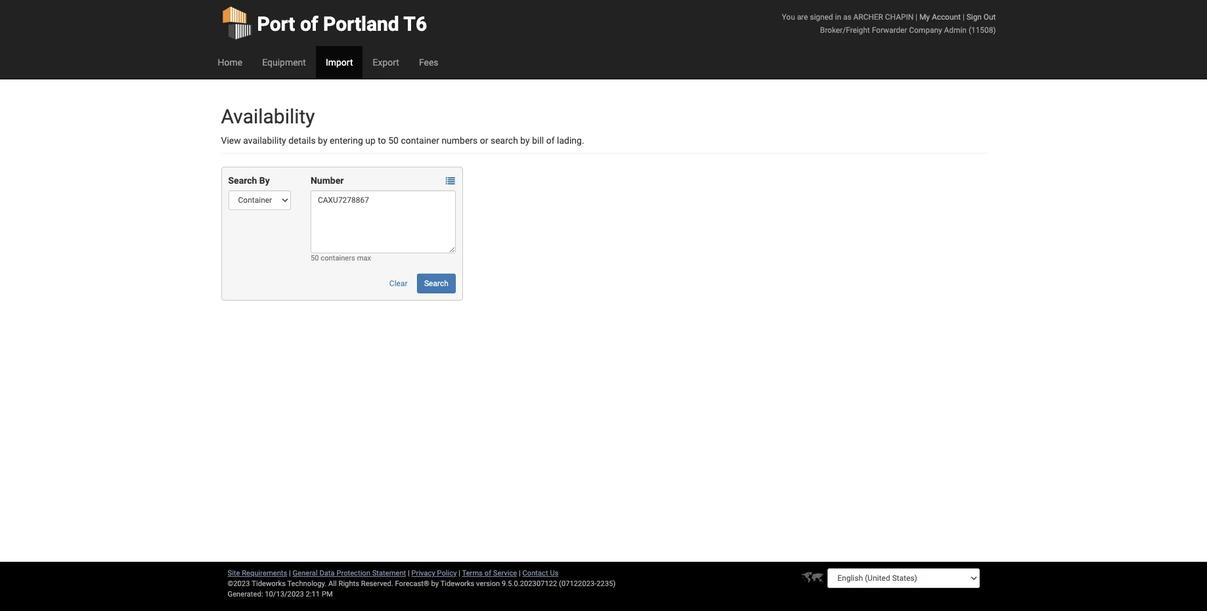 Task type: describe. For each thing, give the bounding box(es) containing it.
| left general
[[289, 570, 291, 578]]

| left the my at right
[[916, 12, 918, 22]]

site requirements | general data protection statement | privacy policy | terms of service | contact us ©2023 tideworks technology. all rights reserved. forecast® by tideworks version 9.5.0.202307122 (07122023-2235) generated: 10/13/2023 2:11 pm
[[228, 570, 616, 599]]

containers
[[321, 254, 355, 263]]

company
[[910, 26, 943, 35]]

fees
[[419, 57, 439, 68]]

equipment
[[262, 57, 306, 68]]

equipment button
[[252, 46, 316, 79]]

entering
[[330, 135, 363, 146]]

search for search
[[425, 279, 449, 288]]

| left the "sign"
[[963, 12, 965, 22]]

contact
[[523, 570, 549, 578]]

general data protection statement link
[[293, 570, 406, 578]]

port of portland t6
[[257, 12, 427, 35]]

| up tideworks
[[459, 570, 461, 578]]

of inside site requirements | general data protection statement | privacy policy | terms of service | contact us ©2023 tideworks technology. all rights reserved. forecast® by tideworks version 9.5.0.202307122 (07122023-2235) generated: 10/13/2023 2:11 pm
[[485, 570, 492, 578]]

general
[[293, 570, 318, 578]]

view availability details by entering up to 50 container numbers or search by bill of lading.
[[221, 135, 585, 146]]

my account link
[[920, 12, 961, 22]]

site
[[228, 570, 240, 578]]

generated:
[[228, 591, 263, 599]]

clear button
[[382, 274, 415, 294]]

search by
[[228, 175, 270, 186]]

export button
[[363, 46, 409, 79]]

data
[[320, 570, 335, 578]]

home
[[218, 57, 243, 68]]

privacy
[[412, 570, 436, 578]]

signed
[[810, 12, 834, 22]]

of inside port of portland t6 link
[[300, 12, 318, 35]]

availability
[[243, 135, 286, 146]]

contact us link
[[523, 570, 559, 578]]

50 containers max
[[311, 254, 371, 263]]

site requirements link
[[228, 570, 287, 578]]

container
[[401, 135, 440, 146]]

| up 9.5.0.202307122
[[519, 570, 521, 578]]

requirements
[[242, 570, 287, 578]]

forecast®
[[395, 580, 430, 589]]

service
[[493, 570, 517, 578]]

you
[[782, 12, 796, 22]]

up
[[366, 135, 376, 146]]

0 horizontal spatial by
[[318, 135, 328, 146]]

availability
[[221, 105, 315, 128]]

| up forecast®
[[408, 570, 410, 578]]

lading.
[[557, 135, 585, 146]]

Number text field
[[311, 191, 456, 254]]

sign out link
[[967, 12, 997, 22]]

version
[[477, 580, 500, 589]]

admin
[[945, 26, 967, 35]]

you are signed in as archer chapin | my account | sign out broker/freight forwarder company admin (11508)
[[782, 12, 997, 35]]

number
[[311, 175, 344, 186]]

out
[[984, 12, 997, 22]]

or
[[480, 135, 489, 146]]

port
[[257, 12, 295, 35]]

us
[[550, 570, 559, 578]]

forwarder
[[872, 26, 908, 35]]

search
[[491, 135, 518, 146]]

2235)
[[597, 580, 616, 589]]

by
[[259, 175, 270, 186]]



Task type: vqa. For each thing, say whether or not it's contained in the screenshot.
TUESDAY in the bottom of the page
no



Task type: locate. For each thing, give the bounding box(es) containing it.
of up version
[[485, 570, 492, 578]]

of
[[300, 12, 318, 35], [547, 135, 555, 146], [485, 570, 492, 578]]

by down privacy policy link on the bottom of page
[[431, 580, 439, 589]]

©2023 tideworks
[[228, 580, 286, 589]]

numbers
[[442, 135, 478, 146]]

0 vertical spatial 50
[[389, 135, 399, 146]]

|
[[916, 12, 918, 22], [963, 12, 965, 22], [289, 570, 291, 578], [408, 570, 410, 578], [459, 570, 461, 578], [519, 570, 521, 578]]

search for search by
[[228, 175, 257, 186]]

50 left containers
[[311, 254, 319, 263]]

view
[[221, 135, 241, 146]]

clear
[[390, 279, 408, 288]]

statement
[[372, 570, 406, 578]]

in
[[836, 12, 842, 22]]

portland
[[323, 12, 399, 35]]

9.5.0.202307122
[[502, 580, 557, 589]]

0 horizontal spatial of
[[300, 12, 318, 35]]

10/13/2023
[[265, 591, 304, 599]]

home button
[[208, 46, 252, 79]]

search
[[228, 175, 257, 186], [425, 279, 449, 288]]

search right the clear
[[425, 279, 449, 288]]

search inside button
[[425, 279, 449, 288]]

all
[[329, 580, 337, 589]]

as
[[844, 12, 852, 22]]

policy
[[437, 570, 457, 578]]

by right details
[[318, 135, 328, 146]]

0 vertical spatial search
[[228, 175, 257, 186]]

2 vertical spatial of
[[485, 570, 492, 578]]

search left by
[[228, 175, 257, 186]]

1 horizontal spatial by
[[431, 580, 439, 589]]

technology.
[[287, 580, 327, 589]]

port of portland t6 link
[[221, 0, 427, 46]]

archer
[[854, 12, 884, 22]]

(11508)
[[969, 26, 997, 35]]

1 horizontal spatial of
[[485, 570, 492, 578]]

import button
[[316, 46, 363, 79]]

export
[[373, 57, 399, 68]]

to
[[378, 135, 386, 146]]

privacy policy link
[[412, 570, 457, 578]]

search button
[[417, 274, 456, 294]]

bill
[[532, 135, 544, 146]]

of right port
[[300, 12, 318, 35]]

2 horizontal spatial by
[[521, 135, 530, 146]]

1 horizontal spatial search
[[425, 279, 449, 288]]

0 horizontal spatial 50
[[311, 254, 319, 263]]

2 horizontal spatial of
[[547, 135, 555, 146]]

by
[[318, 135, 328, 146], [521, 135, 530, 146], [431, 580, 439, 589]]

my
[[920, 12, 931, 22]]

show list image
[[446, 177, 455, 186]]

by left bill
[[521, 135, 530, 146]]

max
[[357, 254, 371, 263]]

import
[[326, 57, 353, 68]]

50 right to
[[389, 135, 399, 146]]

pm
[[322, 591, 333, 599]]

0 horizontal spatial search
[[228, 175, 257, 186]]

reserved.
[[361, 580, 393, 589]]

chapin
[[886, 12, 914, 22]]

protection
[[337, 570, 371, 578]]

1 vertical spatial of
[[547, 135, 555, 146]]

sign
[[967, 12, 982, 22]]

0 vertical spatial of
[[300, 12, 318, 35]]

1 vertical spatial 50
[[311, 254, 319, 263]]

of right bill
[[547, 135, 555, 146]]

t6
[[404, 12, 427, 35]]

by inside site requirements | general data protection statement | privacy policy | terms of service | contact us ©2023 tideworks technology. all rights reserved. forecast® by tideworks version 9.5.0.202307122 (07122023-2235) generated: 10/13/2023 2:11 pm
[[431, 580, 439, 589]]

broker/freight
[[821, 26, 871, 35]]

50
[[389, 135, 399, 146], [311, 254, 319, 263]]

are
[[798, 12, 809, 22]]

account
[[932, 12, 961, 22]]

rights
[[339, 580, 359, 589]]

terms
[[462, 570, 483, 578]]

1 horizontal spatial 50
[[389, 135, 399, 146]]

details
[[289, 135, 316, 146]]

1 vertical spatial search
[[425, 279, 449, 288]]

2:11
[[306, 591, 320, 599]]

terms of service link
[[462, 570, 517, 578]]

fees button
[[409, 46, 449, 79]]

(07122023-
[[559, 580, 597, 589]]

tideworks
[[441, 580, 475, 589]]



